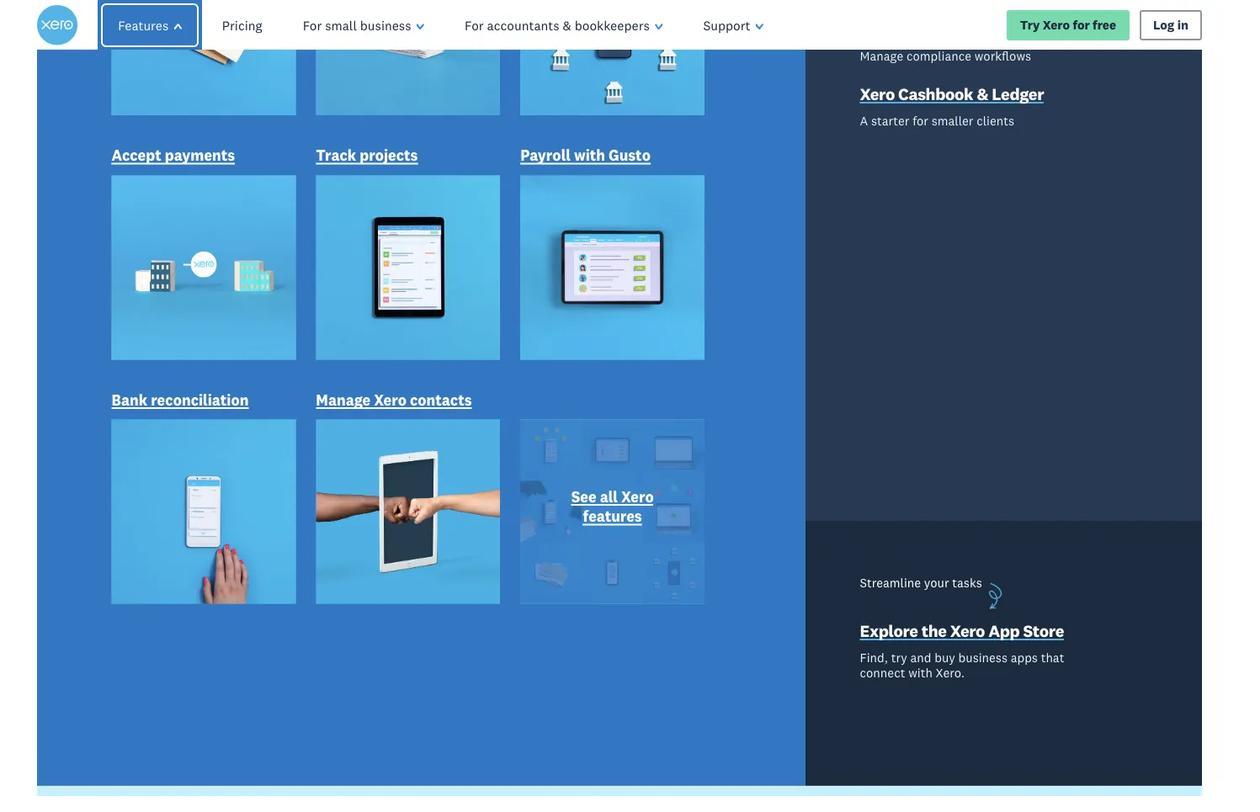 Task type: locate. For each thing, give the bounding box(es) containing it.
1 vertical spatial business
[[959, 650, 1008, 666]]

1 vertical spatial all
[[387, 580, 402, 595]]

1 horizontal spatial you
[[287, 145, 387, 220]]

1 horizontal spatial all
[[600, 488, 618, 506]]

with inside "link"
[[574, 146, 605, 165]]

store
[[1023, 620, 1064, 641]]

for inside try xero for free link
[[1073, 17, 1090, 33]]

learn what xero can do
[[150, 580, 287, 595]]

for small business button
[[283, 0, 445, 51]]

0 horizontal spatial all
[[387, 580, 402, 595]]

0 horizontal spatial free
[[299, 486, 339, 515]]

business inside dropdown button
[[360, 17, 411, 33]]

manage for manage compliance workflows
[[860, 48, 904, 64]]

pricing
[[222, 17, 262, 33]]

try
[[891, 650, 907, 666]]

all up features
[[600, 488, 618, 506]]

manage
[[860, 48, 904, 64], [316, 390, 371, 409]]

1 vertical spatial xero.
[[936, 665, 965, 681]]

with left 'gusto'
[[574, 146, 605, 165]]

gusto
[[609, 146, 651, 165]]

0 vertical spatial you
[[287, 145, 387, 220]]

0 vertical spatial what
[[136, 145, 274, 220]]

for right try
[[1073, 17, 1090, 33]]

for for xero
[[1073, 17, 1090, 33]]

2 horizontal spatial with
[[909, 665, 933, 681]]

ledger
[[992, 83, 1044, 104]]

streamline
[[860, 575, 921, 591]]

all left plans
[[387, 580, 402, 595]]

1 horizontal spatial for
[[913, 113, 929, 129]]

1 for from the left
[[303, 17, 322, 33]]

accept payments
[[112, 146, 235, 165]]

in
[[1178, 17, 1189, 33]]

bank
[[112, 390, 147, 409]]

explore the xero app store link
[[860, 620, 1064, 645]]

with down track in the left top of the page
[[263, 199, 385, 275]]

0 horizontal spatial xero.
[[340, 514, 394, 543]]

business down the explore the xero app store "link"
[[959, 650, 1008, 666]]

manage for manage xero contacts
[[316, 390, 371, 409]]

2 horizontal spatial for
[[1073, 17, 1090, 33]]

2 vertical spatial with
[[909, 665, 933, 681]]

&
[[563, 17, 571, 33], [977, 83, 989, 104]]

for left accountants
[[465, 17, 484, 33]]

& for bookkeepers
[[563, 17, 571, 33]]

free
[[1093, 17, 1116, 33], [299, 486, 339, 515]]

0 vertical spatial business
[[360, 17, 411, 33]]

for
[[303, 17, 322, 33], [465, 17, 484, 33]]

you
[[287, 145, 387, 220], [197, 514, 234, 543]]

with inside back to what you love with xero accounting software
[[263, 199, 385, 275]]

0 vertical spatial for
[[1073, 17, 1090, 33]]

1 vertical spatial with
[[263, 199, 385, 275]]

workflows
[[975, 48, 1031, 64]]

3
[[136, 486, 149, 515]]

see
[[571, 488, 597, 506]]

love
[[136, 199, 250, 275]]

xero
[[1043, 17, 1070, 33], [860, 83, 895, 104], [136, 254, 263, 330], [374, 390, 407, 409], [621, 488, 654, 506], [219, 580, 246, 595], [950, 620, 985, 641]]

for accountants & bookkeepers button
[[445, 0, 683, 51]]

projects
[[360, 146, 418, 165]]

accept payments link
[[112, 146, 235, 168]]

1 horizontal spatial with
[[574, 146, 605, 165]]

& inside dropdown button
[[563, 17, 571, 33]]

0 vertical spatial all
[[600, 488, 618, 506]]

1 vertical spatial for
[[913, 113, 929, 129]]

xero inside back to what you love with xero accounting software
[[136, 254, 263, 330]]

0 horizontal spatial business
[[360, 17, 411, 33]]

a
[[860, 113, 868, 129]]

months*
[[154, 486, 243, 515]]

free right plus
[[299, 486, 339, 515]]

manage up get
[[316, 390, 371, 409]]

for right "starter" at right
[[913, 113, 929, 129]]

& right accountants
[[563, 17, 571, 33]]

you inside limited time offer: get 50% off for 3 months* plus free onboarding when you purchase xero.
[[197, 514, 234, 543]]

2 vertical spatial for
[[462, 458, 491, 487]]

0 horizontal spatial you
[[197, 514, 234, 543]]

all inside see all xero features
[[600, 488, 618, 506]]

for for for small business
[[303, 17, 322, 33]]

& up clients
[[977, 83, 989, 104]]

app
[[989, 620, 1020, 641]]

for
[[1073, 17, 1090, 33], [913, 113, 929, 129], [462, 458, 491, 487]]

explore
[[860, 620, 918, 641]]

and
[[911, 650, 932, 666]]

1 vertical spatial &
[[977, 83, 989, 104]]

1 horizontal spatial &
[[977, 83, 989, 104]]

manage inside "link"
[[316, 390, 371, 409]]

bookkeepers
[[575, 17, 650, 33]]

0 vertical spatial &
[[563, 17, 571, 33]]

reconciliation
[[151, 390, 249, 409]]

1 horizontal spatial xero.
[[936, 665, 965, 681]]

back to what you love with xero accounting software
[[136, 90, 451, 439]]

log in link
[[1140, 10, 1202, 40]]

manage left compliance
[[860, 48, 904, 64]]

0 horizontal spatial manage
[[316, 390, 371, 409]]

1 horizontal spatial business
[[959, 650, 1008, 666]]

0 vertical spatial manage
[[860, 48, 904, 64]]

what
[[136, 145, 274, 220], [186, 580, 216, 595]]

1 horizontal spatial manage
[[860, 48, 904, 64]]

0 horizontal spatial with
[[263, 199, 385, 275]]

learn what xero can do link
[[136, 573, 301, 603]]

when
[[136, 514, 191, 543]]

manage xero contacts link
[[316, 390, 472, 412]]

streamline your tasks
[[860, 575, 982, 591]]

for left small
[[303, 17, 322, 33]]

what inside back to what you love with xero accounting software
[[136, 145, 274, 220]]

all inside compare all plans link
[[387, 580, 402, 595]]

with right try
[[909, 665, 933, 681]]

xero. right and
[[936, 665, 965, 681]]

1 horizontal spatial free
[[1093, 17, 1116, 33]]

1 horizontal spatial for
[[465, 17, 484, 33]]

1 vertical spatial manage
[[316, 390, 371, 409]]

small
[[325, 17, 357, 33]]

xero homepage image
[[37, 5, 78, 45]]

2 for from the left
[[465, 17, 484, 33]]

1 vertical spatial you
[[197, 514, 234, 543]]

0 horizontal spatial &
[[563, 17, 571, 33]]

0 vertical spatial with
[[574, 146, 605, 165]]

0 vertical spatial xero.
[[340, 514, 394, 543]]

off
[[429, 458, 456, 487]]

for for for accountants & bookkeepers
[[465, 17, 484, 33]]

for right off
[[462, 458, 491, 487]]

business
[[360, 17, 411, 33], [959, 650, 1008, 666]]

offer:
[[274, 458, 328, 487]]

0 horizontal spatial for
[[462, 458, 491, 487]]

track projects
[[316, 146, 418, 165]]

your
[[924, 575, 949, 591]]

you inside back to what you love with xero accounting software
[[287, 145, 387, 220]]

learn
[[150, 580, 183, 595]]

do
[[272, 580, 287, 595]]

business right small
[[360, 17, 411, 33]]

limited
[[136, 458, 216, 487]]

pricing link
[[202, 0, 283, 51]]

with
[[574, 146, 605, 165], [263, 199, 385, 275], [909, 665, 933, 681]]

free left log on the right top of the page
[[1093, 17, 1116, 33]]

xero.
[[340, 514, 394, 543], [936, 665, 965, 681]]

xero. down get
[[340, 514, 394, 543]]

1 vertical spatial free
[[299, 486, 339, 515]]

free inside limited time offer: get 50% off for 3 months* plus free onboarding when you purchase xero.
[[299, 486, 339, 515]]

0 horizontal spatial for
[[303, 17, 322, 33]]



Task type: describe. For each thing, give the bounding box(es) containing it.
can
[[248, 580, 270, 595]]

1
[[808, 707, 820, 751]]

that
[[1041, 650, 1065, 666]]

contacts
[[410, 390, 472, 409]]

all for see
[[600, 488, 618, 506]]

back
[[247, 90, 380, 166]]

xero. inside find, try and buy business apps that connect with xero.
[[936, 665, 965, 681]]

buy
[[935, 650, 955, 666]]

for accountants & bookkeepers
[[465, 17, 650, 33]]

see all xero features link
[[551, 487, 674, 529]]

xero inside see all xero features
[[621, 488, 654, 506]]

accept
[[112, 146, 161, 165]]

xero cashbook & ledger link
[[860, 83, 1044, 108]]

smaller
[[932, 113, 974, 129]]

time
[[221, 458, 268, 487]]

features button
[[93, 0, 207, 51]]

manage xero contacts
[[316, 390, 472, 409]]

limited time offer: get 50% off for 3 months* plus free onboarding when you purchase xero.
[[136, 458, 491, 543]]

cashbook
[[898, 83, 974, 104]]

accounting
[[136, 308, 444, 384]]

50%
[[377, 458, 423, 487]]

software
[[136, 363, 378, 439]]

find,
[[860, 650, 888, 666]]

accountants
[[487, 17, 560, 33]]

xero cashbook & ledger
[[860, 83, 1044, 104]]

try xero for free link
[[1007, 10, 1130, 40]]

for inside limited time offer: get 50% off for 3 months* plus free onboarding when you purchase xero.
[[462, 458, 491, 487]]

manage compliance workflows
[[860, 48, 1031, 64]]

payroll with gusto
[[520, 146, 651, 165]]

compare
[[331, 580, 384, 595]]

xero inside "link"
[[374, 390, 407, 409]]

get
[[334, 458, 371, 487]]

1 vertical spatial what
[[186, 580, 216, 595]]

explore the xero app store
[[860, 620, 1064, 641]]

to
[[393, 90, 451, 166]]

for for starter
[[913, 113, 929, 129]]

try xero for free
[[1020, 17, 1116, 33]]

all for compare
[[387, 580, 402, 595]]

payments
[[165, 146, 235, 165]]

tasks
[[952, 575, 982, 591]]

0 vertical spatial free
[[1093, 17, 1116, 33]]

xero. inside limited time offer: get 50% off for 3 months* plus free onboarding when you purchase xero.
[[340, 514, 394, 543]]

track
[[316, 146, 356, 165]]

payroll
[[520, 146, 571, 165]]

the
[[922, 620, 947, 641]]

onboarding
[[345, 486, 463, 515]]

starter
[[871, 113, 910, 129]]

clients
[[977, 113, 1015, 129]]

compliance
[[907, 48, 972, 64]]

features
[[583, 507, 642, 526]]

for small business
[[303, 17, 411, 33]]

compare all plans
[[331, 580, 437, 595]]

try
[[1020, 17, 1040, 33]]

find, try and buy business apps that connect with xero.
[[860, 650, 1065, 681]]

connect
[[860, 665, 905, 681]]

bank reconciliation
[[112, 390, 249, 409]]

plans
[[405, 580, 437, 595]]

apps
[[1011, 650, 1038, 666]]

see all xero features
[[571, 488, 654, 526]]

compare all plans link
[[331, 580, 437, 599]]

support button
[[683, 0, 784, 51]]

support
[[703, 17, 751, 33]]

payroll with gusto link
[[520, 146, 651, 168]]

log in
[[1153, 17, 1189, 33]]

purchase
[[240, 514, 335, 543]]

track projects link
[[316, 146, 418, 168]]

bank reconciliation link
[[112, 390, 249, 412]]

a starter for smaller clients
[[860, 113, 1015, 129]]

plus
[[249, 486, 293, 515]]

xero inside "link"
[[950, 620, 985, 641]]

business inside find, try and buy business apps that connect with xero.
[[959, 650, 1008, 666]]

with inside find, try and buy business apps that connect with xero.
[[909, 665, 933, 681]]

log
[[1153, 17, 1175, 33]]

a xero user decorating a cake with blue icing. social proof badges surrounding the circular image. image
[[632, 51, 1202, 653]]

features
[[118, 17, 169, 33]]

& for ledger
[[977, 83, 989, 104]]



Task type: vqa. For each thing, say whether or not it's contained in the screenshot.
on within the Track And Pay Bills On Time. And Get A Clear Overview Of Accounts Payable And Cash Flow.
no



